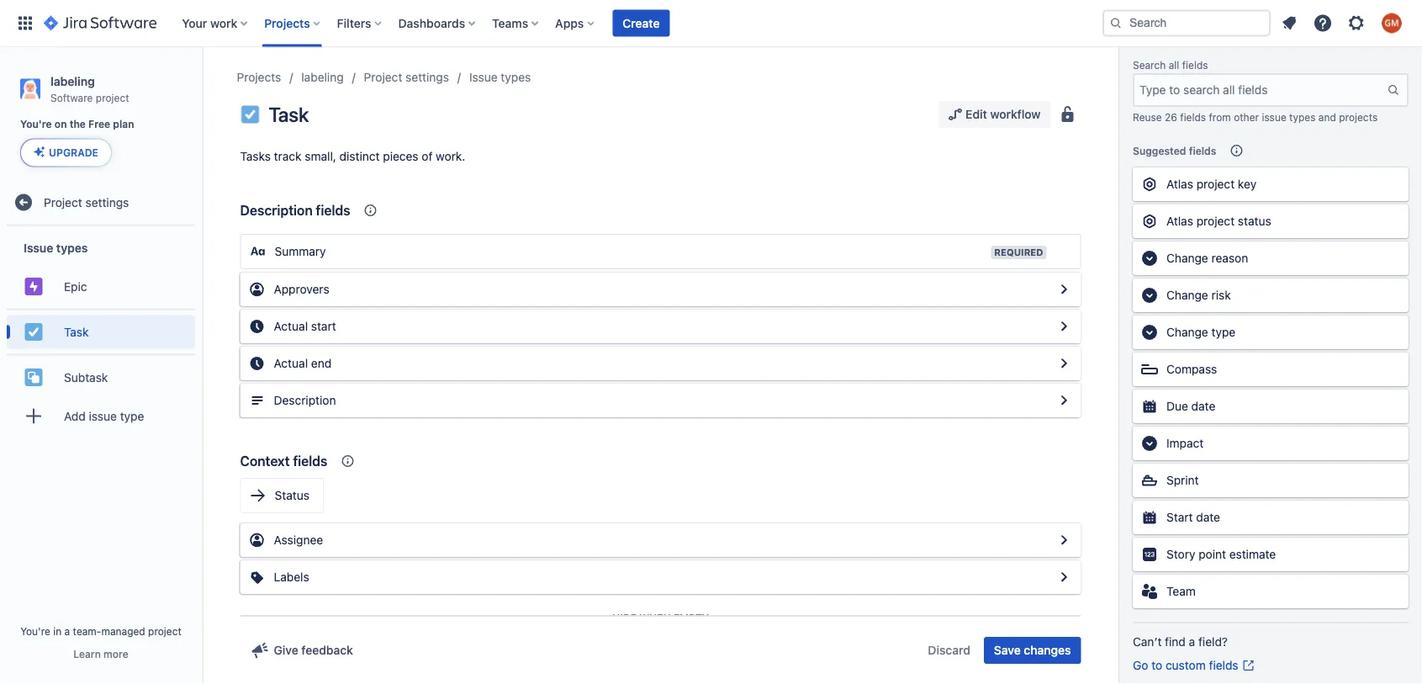 Task type: describe. For each thing, give the bounding box(es) containing it.
fields right 26
[[1181, 111, 1207, 123]]

due date
[[1167, 399, 1216, 413]]

actual end
[[274, 356, 332, 370]]

hide
[[613, 612, 637, 623]]

open field configuration image for labels
[[1055, 567, 1075, 587]]

fields up summary
[[316, 202, 351, 218]]

atlas project status button
[[1133, 204, 1409, 238]]

subtask link
[[7, 360, 195, 394]]

actual start
[[274, 319, 336, 333]]

date for start date
[[1197, 510, 1221, 524]]

context fields
[[240, 453, 328, 469]]

required
[[995, 247, 1044, 258]]

more information about the context fields image for context fields
[[338, 451, 358, 471]]

epic
[[64, 279, 87, 293]]

story
[[1167, 547, 1196, 561]]

1 vertical spatial issue
[[24, 241, 53, 255]]

1 vertical spatial project settings link
[[7, 185, 195, 219]]

atlas project key
[[1167, 177, 1257, 191]]

issue inside add issue type button
[[89, 409, 117, 423]]

due
[[1167, 399, 1189, 413]]

change reason
[[1167, 251, 1249, 265]]

change for change risk
[[1167, 288, 1209, 302]]

hide when empty
[[613, 612, 709, 623]]

save changes button
[[984, 637, 1082, 664]]

1 vertical spatial types
[[1290, 111, 1316, 123]]

distinct
[[340, 149, 380, 163]]

upgrade
[[49, 147, 98, 158]]

save changes
[[994, 643, 1072, 657]]

go to custom fields
[[1133, 658, 1239, 672]]

actual end button
[[240, 347, 1082, 380]]

work.
[[436, 149, 466, 163]]

0 horizontal spatial project settings
[[44, 195, 129, 209]]

estimate
[[1230, 547, 1277, 561]]

start date
[[1167, 510, 1221, 524]]

1 horizontal spatial project settings
[[364, 70, 449, 84]]

type inside button
[[1212, 325, 1236, 339]]

description fields
[[240, 202, 351, 218]]

26
[[1165, 111, 1178, 123]]

your profile and settings image
[[1382, 13, 1403, 33]]

create
[[623, 16, 660, 30]]

search
[[1133, 59, 1166, 71]]

1 horizontal spatial types
[[501, 70, 531, 84]]

group containing issue types
[[7, 226, 195, 443]]

projects for projects dropdown button
[[264, 16, 310, 30]]

can't
[[1133, 635, 1162, 649]]

appswitcher icon image
[[15, 13, 35, 33]]

description button
[[240, 384, 1082, 417]]

Search field
[[1103, 10, 1271, 37]]

small,
[[305, 149, 336, 163]]

discard button
[[918, 637, 981, 664]]

0 vertical spatial settings
[[406, 70, 449, 84]]

can't find a field?
[[1133, 635, 1228, 649]]

labeling software project
[[50, 74, 129, 103]]

track
[[274, 149, 302, 163]]

reuse 26 fields from other issue types and projects
[[1133, 111, 1378, 123]]

0 vertical spatial task
[[269, 103, 309, 126]]

learn more
[[73, 648, 128, 660]]

managed
[[101, 625, 145, 637]]

task group
[[7, 308, 195, 354]]

the
[[70, 118, 86, 130]]

all
[[1169, 59, 1180, 71]]

impact button
[[1133, 427, 1409, 460]]

atlas project status
[[1167, 214, 1272, 228]]

labeling link
[[301, 67, 344, 88]]

start
[[1167, 510, 1194, 524]]

software
[[50, 92, 93, 103]]

labeling for labeling software project
[[50, 74, 95, 88]]

task inside group
[[64, 325, 89, 339]]

pieces
[[383, 149, 419, 163]]

projects for projects link
[[237, 70, 281, 84]]

find
[[1166, 635, 1186, 649]]

assignee button
[[240, 523, 1082, 557]]

no restrictions image
[[1058, 104, 1078, 125]]

search image
[[1110, 16, 1123, 30]]

this link will be opened in a new tab image
[[1242, 659, 1256, 672]]

in
[[53, 625, 62, 637]]

end
[[311, 356, 332, 370]]

atlas project key button
[[1133, 167, 1409, 201]]

your work
[[182, 16, 237, 30]]

you're on the free plan
[[20, 118, 134, 130]]

Type to search all fields text field
[[1135, 75, 1388, 105]]

dashboards button
[[393, 10, 482, 37]]

field?
[[1199, 635, 1228, 649]]

open field configuration image for approvers
[[1055, 279, 1075, 300]]

filters button
[[332, 10, 388, 37]]

project inside labeling software project
[[96, 92, 129, 103]]

story point estimate button
[[1133, 538, 1409, 571]]

date for due date
[[1192, 399, 1216, 413]]

change reason button
[[1133, 241, 1409, 275]]

status
[[275, 488, 310, 502]]

1 vertical spatial project
[[44, 195, 82, 209]]

type inside button
[[120, 409, 144, 423]]

other
[[1234, 111, 1260, 123]]

actual for actual start
[[274, 319, 308, 333]]

tasks track small, distinct pieces of work.
[[240, 149, 466, 163]]

open field configuration image for description
[[1055, 390, 1075, 411]]

tasks
[[240, 149, 271, 163]]

task link
[[7, 315, 195, 349]]

teams
[[492, 16, 529, 30]]

team button
[[1133, 575, 1409, 608]]

go
[[1133, 658, 1149, 672]]

point
[[1199, 547, 1227, 561]]

changes
[[1024, 643, 1072, 657]]

upgrade button
[[21, 139, 111, 166]]

work
[[210, 16, 237, 30]]

2 vertical spatial types
[[56, 241, 88, 255]]

actual for actual end
[[274, 356, 308, 370]]

you're in a team-managed project
[[20, 625, 182, 637]]



Task type: vqa. For each thing, say whether or not it's contained in the screenshot.
bottom THE NOTES
no



Task type: locate. For each thing, give the bounding box(es) containing it.
issue up epic 'link'
[[24, 241, 53, 255]]

1 vertical spatial date
[[1197, 510, 1221, 524]]

a for in
[[64, 625, 70, 637]]

open field configuration image
[[1055, 279, 1075, 300], [1055, 353, 1075, 374], [1055, 390, 1075, 411], [1055, 530, 1075, 550], [1055, 567, 1075, 587]]

issue down teams
[[469, 70, 498, 84]]

labeling inside labeling software project
[[50, 74, 95, 88]]

issue right other
[[1263, 111, 1287, 123]]

0 horizontal spatial a
[[64, 625, 70, 637]]

change inside "change risk" button
[[1167, 288, 1209, 302]]

projects up issue type icon
[[237, 70, 281, 84]]

epic link
[[7, 270, 195, 303]]

1 horizontal spatial issue
[[469, 70, 498, 84]]

1 horizontal spatial task
[[269, 103, 309, 126]]

banner
[[0, 0, 1423, 47]]

issue type icon image
[[240, 104, 260, 125]]

of
[[422, 149, 433, 163]]

1 horizontal spatial a
[[1189, 635, 1196, 649]]

0 horizontal spatial labeling
[[50, 74, 95, 88]]

0 vertical spatial change
[[1167, 251, 1209, 265]]

description
[[240, 202, 313, 218], [274, 393, 336, 407]]

settings down dashboards
[[406, 70, 449, 84]]

story point estimate
[[1167, 547, 1277, 561]]

2 change from the top
[[1167, 288, 1209, 302]]

project left key
[[1197, 177, 1235, 191]]

0 horizontal spatial types
[[56, 241, 88, 255]]

1 horizontal spatial labeling
[[301, 70, 344, 84]]

open field configuration image inside "labels" "button"
[[1055, 567, 1075, 587]]

0 vertical spatial project settings
[[364, 70, 449, 84]]

1 vertical spatial type
[[120, 409, 144, 423]]

key
[[1239, 177, 1257, 191]]

team-
[[73, 625, 101, 637]]

project settings
[[364, 70, 449, 84], [44, 195, 129, 209]]

date
[[1192, 399, 1216, 413], [1197, 510, 1221, 524]]

3 open field configuration image from the top
[[1055, 390, 1075, 411]]

change type
[[1167, 325, 1236, 339]]

0 vertical spatial date
[[1192, 399, 1216, 413]]

actual left "end"
[[274, 356, 308, 370]]

jira software image
[[44, 13, 157, 33], [44, 13, 157, 33]]

2 open field configuration image from the top
[[1055, 353, 1075, 374]]

0 horizontal spatial issue types
[[24, 241, 88, 255]]

open field configuration image inside assignee button
[[1055, 530, 1075, 550]]

1 atlas from the top
[[1167, 177, 1194, 191]]

change up the change risk
[[1167, 251, 1209, 265]]

1 vertical spatial actual
[[274, 356, 308, 370]]

empty
[[674, 612, 709, 623]]

projects link
[[237, 67, 281, 88]]

go to custom fields link
[[1133, 657, 1256, 674]]

0 vertical spatial type
[[1212, 325, 1236, 339]]

more information about the context fields image
[[361, 200, 381, 220], [338, 451, 358, 471]]

types down teams dropdown button
[[501, 70, 531, 84]]

1 horizontal spatial project settings link
[[364, 67, 449, 88]]

change risk
[[1167, 288, 1232, 302]]

settings
[[406, 70, 449, 84], [85, 195, 129, 209]]

atlas for atlas project status
[[1167, 214, 1194, 228]]

0 vertical spatial types
[[501, 70, 531, 84]]

task down epic
[[64, 325, 89, 339]]

banner containing your work
[[0, 0, 1423, 47]]

fields up status
[[293, 453, 328, 469]]

projects up projects link
[[264, 16, 310, 30]]

1 horizontal spatial issue types
[[469, 70, 531, 84]]

0 horizontal spatial task
[[64, 325, 89, 339]]

issue types for group containing issue types
[[24, 241, 88, 255]]

1 vertical spatial description
[[274, 393, 336, 407]]

fields right all
[[1183, 59, 1209, 71]]

settings image
[[1347, 13, 1367, 33]]

primary element
[[10, 0, 1103, 47]]

type
[[1212, 325, 1236, 339], [120, 409, 144, 423]]

sidebar navigation image
[[183, 67, 220, 101]]

1 vertical spatial you're
[[20, 625, 50, 637]]

fields left more information about the suggested fields image
[[1190, 145, 1217, 156]]

project settings down dashboards
[[364, 70, 449, 84]]

1 vertical spatial project settings
[[44, 195, 129, 209]]

0 vertical spatial more information about the context fields image
[[361, 200, 381, 220]]

1 you're from the top
[[20, 118, 52, 130]]

custom
[[1166, 658, 1206, 672]]

1 vertical spatial issue types
[[24, 241, 88, 255]]

change inside change reason button
[[1167, 251, 1209, 265]]

projects
[[1340, 111, 1378, 123]]

types up epic
[[56, 241, 88, 255]]

issue inside issue types link
[[469, 70, 498, 84]]

0 vertical spatial description
[[240, 202, 313, 218]]

give feedback button
[[240, 637, 363, 664]]

when
[[640, 612, 671, 623]]

project up plan
[[96, 92, 129, 103]]

1 horizontal spatial issue
[[1263, 111, 1287, 123]]

projects inside dropdown button
[[264, 16, 310, 30]]

add issue type
[[64, 409, 144, 423]]

change up the compass
[[1167, 325, 1209, 339]]

1 change from the top
[[1167, 251, 1209, 265]]

1 horizontal spatial settings
[[406, 70, 449, 84]]

give feedback
[[274, 643, 353, 657]]

0 vertical spatial projects
[[264, 16, 310, 30]]

project down atlas project key
[[1197, 214, 1235, 228]]

issue types inside group
[[24, 241, 88, 255]]

description up summary
[[240, 202, 313, 218]]

project inside atlas project key button
[[1197, 177, 1235, 191]]

type down risk
[[1212, 325, 1236, 339]]

1 vertical spatial issue
[[89, 409, 117, 423]]

atlas up change reason
[[1167, 214, 1194, 228]]

4 open field configuration image from the top
[[1055, 530, 1075, 550]]

1 vertical spatial atlas
[[1167, 214, 1194, 228]]

you're left on
[[20, 118, 52, 130]]

you're for you're in a team-managed project
[[20, 625, 50, 637]]

1 open field configuration image from the top
[[1055, 279, 1075, 300]]

type down subtask link
[[120, 409, 144, 423]]

project settings down the upgrade
[[44, 195, 129, 209]]

date right the start
[[1197, 510, 1221, 524]]

add issue type button
[[7, 399, 195, 433]]

0 horizontal spatial issue
[[89, 409, 117, 423]]

open field configuration image inside description "button"
[[1055, 390, 1075, 411]]

risk
[[1212, 288, 1232, 302]]

labeling down projects dropdown button
[[301, 70, 344, 84]]

0 vertical spatial project
[[364, 70, 403, 84]]

issue types down teams
[[469, 70, 531, 84]]

status
[[1239, 214, 1272, 228]]

issue types up epic
[[24, 241, 88, 255]]

team
[[1167, 584, 1196, 598]]

change left risk
[[1167, 288, 1209, 302]]

free
[[88, 118, 110, 130]]

1 horizontal spatial more information about the context fields image
[[361, 200, 381, 220]]

1 horizontal spatial project
[[364, 70, 403, 84]]

0 vertical spatial atlas
[[1167, 177, 1194, 191]]

task right issue type icon
[[269, 103, 309, 126]]

2 vertical spatial change
[[1167, 325, 1209, 339]]

date inside 'button'
[[1197, 510, 1221, 524]]

labels
[[274, 570, 309, 584]]

approvers button
[[240, 273, 1082, 306]]

labels button
[[240, 560, 1082, 594]]

actual start button
[[240, 310, 1082, 343]]

2 actual from the top
[[274, 356, 308, 370]]

start date button
[[1133, 501, 1409, 534]]

date inside button
[[1192, 399, 1216, 413]]

fields left 'this link will be opened in a new tab' icon
[[1210, 658, 1239, 672]]

your
[[182, 16, 207, 30]]

change for change reason
[[1167, 251, 1209, 265]]

a right find
[[1189, 635, 1196, 649]]

0 horizontal spatial project settings link
[[7, 185, 195, 219]]

2 horizontal spatial types
[[1290, 111, 1316, 123]]

projects button
[[259, 10, 327, 37]]

a right in on the bottom left of the page
[[64, 625, 70, 637]]

notifications image
[[1280, 13, 1300, 33]]

more information about the context fields image down distinct
[[361, 200, 381, 220]]

1 vertical spatial task
[[64, 325, 89, 339]]

1 actual from the top
[[274, 319, 308, 333]]

issue
[[469, 70, 498, 84], [24, 241, 53, 255]]

feedback
[[302, 643, 353, 657]]

0 vertical spatial issue types
[[469, 70, 531, 84]]

project right managed
[[148, 625, 182, 637]]

0 vertical spatial issue
[[1263, 111, 1287, 123]]

project down upgrade button
[[44, 195, 82, 209]]

more information about the context fields image right context fields at the left bottom of page
[[338, 451, 358, 471]]

description down actual end
[[274, 393, 336, 407]]

0 horizontal spatial more information about the context fields image
[[338, 451, 358, 471]]

project
[[96, 92, 129, 103], [1197, 177, 1235, 191], [1197, 214, 1235, 228], [148, 625, 182, 637]]

compass button
[[1133, 353, 1409, 386]]

date right due on the right bottom of the page
[[1192, 399, 1216, 413]]

subtask
[[64, 370, 108, 384]]

actual left start
[[274, 319, 308, 333]]

sprint
[[1167, 473, 1200, 487]]

project inside atlas project status button
[[1197, 214, 1235, 228]]

project
[[364, 70, 403, 84], [44, 195, 82, 209]]

edit
[[966, 107, 988, 121]]

project down filters dropdown button
[[364, 70, 403, 84]]

open field configuration image
[[1055, 316, 1075, 337]]

you're for you're on the free plan
[[20, 118, 52, 130]]

types left and
[[1290, 111, 1316, 123]]

labeling up software
[[50, 74, 95, 88]]

types
[[501, 70, 531, 84], [1290, 111, 1316, 123], [56, 241, 88, 255]]

change risk button
[[1133, 278, 1409, 312]]

impact
[[1167, 436, 1204, 450]]

dashboards
[[398, 16, 465, 30]]

open field configuration image inside "actual end" button
[[1055, 353, 1075, 374]]

your work button
[[177, 10, 254, 37]]

description for description
[[274, 393, 336, 407]]

assignee
[[274, 533, 323, 547]]

more information about the context fields image for description fields
[[361, 200, 381, 220]]

plan
[[113, 118, 134, 130]]

0 vertical spatial actual
[[274, 319, 308, 333]]

apps
[[555, 16, 584, 30]]

0 horizontal spatial type
[[120, 409, 144, 423]]

fields
[[1183, 59, 1209, 71], [1181, 111, 1207, 123], [1190, 145, 1217, 156], [316, 202, 351, 218], [293, 453, 328, 469], [1210, 658, 1239, 672]]

2 atlas from the top
[[1167, 214, 1194, 228]]

0 vertical spatial project settings link
[[364, 67, 449, 88]]

from
[[1210, 111, 1232, 123]]

atlas down the suggested fields
[[1167, 177, 1194, 191]]

start
[[311, 319, 336, 333]]

0 horizontal spatial settings
[[85, 195, 129, 209]]

1 vertical spatial settings
[[85, 195, 129, 209]]

projects
[[264, 16, 310, 30], [237, 70, 281, 84]]

and
[[1319, 111, 1337, 123]]

a
[[64, 625, 70, 637], [1189, 635, 1196, 649]]

issue right add
[[89, 409, 117, 423]]

2 you're from the top
[[20, 625, 50, 637]]

3 change from the top
[[1167, 325, 1209, 339]]

description for description fields
[[240, 202, 313, 218]]

teams button
[[487, 10, 545, 37]]

0 vertical spatial issue
[[469, 70, 498, 84]]

more information about the suggested fields image
[[1227, 140, 1247, 161]]

add issue type image
[[24, 406, 44, 426]]

0 vertical spatial you're
[[20, 118, 52, 130]]

create button
[[613, 10, 670, 37]]

filters
[[337, 16, 372, 30]]

atlas for atlas project key
[[1167, 177, 1194, 191]]

workflow
[[991, 107, 1041, 121]]

project settings link down the upgrade
[[7, 185, 195, 219]]

labeling for labeling
[[301, 70, 344, 84]]

1 vertical spatial projects
[[237, 70, 281, 84]]

change for change type
[[1167, 325, 1209, 339]]

description inside "button"
[[274, 393, 336, 407]]

help image
[[1313, 13, 1334, 33]]

change type button
[[1133, 316, 1409, 349]]

1 vertical spatial more information about the context fields image
[[338, 451, 358, 471]]

group
[[7, 226, 195, 443]]

search all fields
[[1133, 59, 1209, 71]]

open field configuration image inside approvers button
[[1055, 279, 1075, 300]]

edit workflow
[[966, 107, 1041, 121]]

open field configuration image for actual end
[[1055, 353, 1075, 374]]

1 vertical spatial change
[[1167, 288, 1209, 302]]

0 horizontal spatial project
[[44, 195, 82, 209]]

approvers
[[274, 282, 330, 296]]

suggested
[[1133, 145, 1187, 156]]

project settings link down dashboards
[[364, 67, 449, 88]]

open field configuration image for assignee
[[1055, 530, 1075, 550]]

1 horizontal spatial type
[[1212, 325, 1236, 339]]

add
[[64, 409, 86, 423]]

issue types for issue types link
[[469, 70, 531, 84]]

task
[[269, 103, 309, 126], [64, 325, 89, 339]]

settings down the upgrade
[[85, 195, 129, 209]]

change inside change type button
[[1167, 325, 1209, 339]]

learn
[[73, 648, 101, 660]]

a for find
[[1189, 635, 1196, 649]]

5 open field configuration image from the top
[[1055, 567, 1075, 587]]

0 horizontal spatial issue
[[24, 241, 53, 255]]

you're left in on the bottom left of the page
[[20, 625, 50, 637]]



